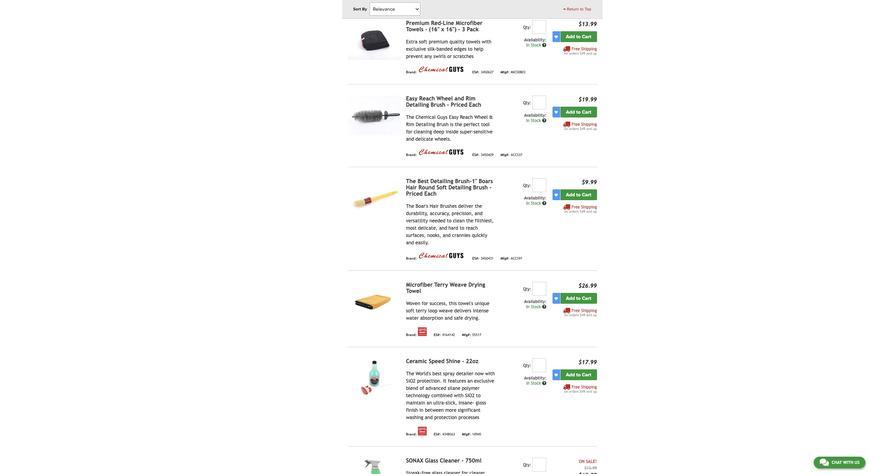 Task type: describe. For each thing, give the bounding box(es) containing it.
add to cart button for $19.99
[[561, 107, 597, 118]]

x
[[441, 26, 444, 33]]

by
[[362, 7, 367, 11]]

chat with us link
[[814, 457, 866, 469]]

free for $26.99
[[572, 309, 580, 314]]

add to wish list image for $26.99
[[555, 297, 558, 301]]

shine
[[446, 359, 461, 365]]

stock for $26.99
[[531, 305, 541, 310]]

qty: for the best detailing brush-1" boars hair round soft detailing brush - priced each
[[523, 183, 532, 188]]

sonax glass cleaner - 750ml link
[[406, 458, 482, 465]]

availability: for $9.99
[[524, 196, 547, 201]]

detailing inside the chemical guys easy reach wheel & rim detailing brush is the perfect tool for cleaning deep inside super-sensitive and delicate wheels.
[[416, 122, 435, 127]]

slick,
[[446, 401, 457, 406]]

shipping for $17.99
[[582, 385, 597, 390]]

in
[[420, 408, 424, 413]]

mfg#: left 55517
[[462, 333, 471, 337]]

mfg#: mic50803
[[501, 70, 526, 74]]

on for $19.99
[[564, 127, 568, 131]]

free shipping on orders $49 and up for $26.99
[[564, 309, 597, 317]]

nooks,
[[427, 233, 442, 238]]

es#3450627 - mic50803 - premium red-line microfiber towels - (16" x 16") - 3 pack - extra soft premium quality towels with exclusive silk-banded edges to help prevent any swirls or scratches - chemical guys - audi bmw volkswagen mercedes benz mini porsche image
[[348, 20, 401, 60]]

brush inside the chemical guys easy reach wheel & rim detailing brush is the perfect tool for cleaning deep inside super-sensitive and delicate wheels.
[[437, 122, 449, 127]]

$19.99
[[579, 97, 597, 103]]

in stock for $9.99
[[527, 201, 543, 206]]

$49 for $9.99
[[580, 210, 586, 214]]

es#: 3450627
[[473, 70, 494, 74]]

success,
[[430, 301, 448, 307]]

with inside extra soft premium quality towels with exclusive silk-banded edges to help prevent any swirls or scratches
[[482, 39, 492, 45]]

pack
[[467, 26, 479, 33]]

glass
[[425, 458, 438, 465]]

soft inside extra soft premium quality towels with exclusive silk-banded edges to help prevent any swirls or scratches
[[419, 39, 428, 45]]

extra
[[406, 39, 418, 45]]

unique
[[475, 301, 490, 307]]

es#4348563 - 10945 - ceramic speed shine - 22oz - the world's best spray detailer now with sio2 protection. it features an exclusive blend of advanced silane polymer technology combined with sio2 to maintain an ultra-slick, insane- gloss finish in between more significant washing and protection processes - griot's - audi bmw volkswagen mercedes benz mini porsche image
[[348, 359, 401, 399]]

gloss
[[476, 401, 486, 406]]

qty: for easy reach wheel and rim detailing brush - priced each
[[523, 101, 532, 106]]

add to cart for $17.99
[[566, 372, 592, 378]]

the for the world's best spray detailer now with sio2 protection. it features an exclusive blend of advanced silane polymer technology combined with sio2 to maintain an ultra-slick, insane- gloss finish in between more significant washing and protection processes
[[406, 371, 414, 377]]

this
[[449, 301, 457, 307]]

4164142
[[442, 333, 455, 337]]

swirls
[[434, 54, 446, 59]]

terry
[[416, 308, 427, 314]]

up for $26.99
[[593, 314, 597, 317]]

3
[[462, 26, 465, 33]]

silk-
[[428, 46, 437, 52]]

accs37
[[511, 153, 523, 157]]

microfiber inside premium red-line microfiber towels - (16" x 16") - 3 pack
[[456, 20, 483, 27]]

brush-
[[455, 178, 472, 185]]

0 horizontal spatial sio2
[[406, 379, 416, 384]]

line
[[443, 20, 454, 27]]

1"
[[472, 178, 477, 185]]

- inside easy reach wheel and rim detailing brush - priced each
[[447, 102, 449, 108]]

features
[[448, 379, 466, 384]]

top
[[585, 7, 592, 11]]

- left '3'
[[458, 26, 460, 33]]

extra soft premium quality towels with exclusive silk-banded edges to help prevent any swirls or scratches
[[406, 39, 492, 59]]

hair inside the best detailing brush-1" boars hair round soft detailing brush - priced each
[[406, 185, 417, 191]]

es#: 3450431
[[473, 257, 494, 261]]

delicate,
[[418, 226, 438, 231]]

ultra-
[[434, 401, 446, 406]]

cleaning
[[414, 129, 432, 135]]

technology
[[406, 393, 430, 399]]

towels
[[406, 26, 424, 33]]

best
[[433, 371, 442, 377]]

2 chemical guys - corporate logo image from the top
[[418, 149, 466, 156]]

free shipping on orders $49 and up for $13.99
[[564, 47, 597, 55]]

perfect
[[464, 122, 480, 127]]

add to cart button for $13.99
[[561, 31, 597, 42]]

mfg#: accs91
[[501, 257, 523, 261]]

between
[[425, 408, 444, 413]]

spray
[[443, 371, 455, 377]]

brand: for hair
[[406, 257, 417, 261]]

stock for $19.99
[[531, 118, 541, 123]]

cart for $13.99
[[582, 34, 592, 40]]

4 in from the top
[[527, 305, 530, 310]]

add for $19.99
[[566, 109, 575, 115]]

detailing right best
[[431, 178, 454, 185]]

on for $9.99
[[564, 210, 568, 214]]

- left '(16"'
[[425, 26, 427, 33]]

$49 for $19.99
[[580, 127, 586, 131]]

add to wish list image for $13.99
[[555, 35, 558, 39]]

caret up image
[[564, 7, 566, 11]]

chemical guys - corporate logo image for 3
[[418, 66, 466, 74]]

10945
[[473, 433, 482, 437]]

delivers
[[455, 308, 472, 314]]

in for detailing
[[527, 201, 530, 206]]

add to wish list image for $17.99
[[555, 374, 558, 377]]

in for each
[[527, 118, 530, 123]]

terry
[[435, 282, 448, 289]]

availability: for $26.99
[[524, 300, 547, 305]]

the for the best detailing brush-1" boars hair round soft detailing brush - priced each
[[406, 178, 416, 185]]

detailer
[[456, 371, 474, 377]]

with down silane
[[454, 393, 464, 399]]

super-
[[460, 129, 474, 135]]

question circle image
[[543, 305, 547, 309]]

deep
[[434, 129, 444, 135]]

priced inside easy reach wheel and rim detailing brush - priced each
[[451, 102, 468, 108]]

or
[[447, 54, 452, 59]]

silane
[[448, 386, 461, 392]]

es#3450431 - accs91 - the best detailing brush-1" boars hair round soft detailing brush - priced each - the boar's hair brushes deliver the durability, accuracy, precision, and versatility needed to clean the filthiest, most delicate, and hard to reach surfaces, nooks, and crannies quickly and easily. - chemical guys - audi bmw volkswagen mercedes benz mini porsche image
[[348, 179, 401, 218]]

polymer
[[462, 386, 480, 392]]

es#: for -
[[473, 70, 480, 74]]

us
[[855, 461, 860, 466]]

add for $9.99
[[566, 192, 575, 198]]

quickly
[[472, 233, 488, 238]]

now
[[475, 371, 484, 377]]

easy reach wheel and rim detailing brush - priced each
[[406, 95, 482, 108]]

drying.
[[465, 316, 480, 321]]

1 vertical spatial an
[[427, 401, 432, 406]]

safe
[[454, 316, 463, 321]]

in stock for $17.99
[[527, 381, 543, 386]]

water
[[406, 316, 419, 321]]

loop
[[428, 308, 438, 314]]

rim inside easy reach wheel and rim detailing brush - priced each
[[466, 95, 476, 102]]

0 vertical spatial $13.99
[[579, 21, 597, 28]]

surfaces,
[[406, 233, 426, 238]]

in for -
[[527, 43, 530, 48]]

griot's - corporate logo image for microfiber terry weave drying towel
[[418, 328, 427, 337]]

sale!
[[586, 460, 597, 465]]

scratches
[[453, 54, 474, 59]]

brand: for (16"
[[406, 70, 417, 74]]

microfiber inside "microfiber terry weave drying towel"
[[406, 282, 433, 289]]

qty: for ceramic speed shine - 22oz
[[523, 364, 532, 369]]

guys
[[437, 115, 448, 120]]

add to cart for $9.99
[[566, 192, 592, 198]]

delicate
[[416, 137, 433, 142]]

comments image
[[820, 459, 829, 467]]

reach inside easy reach wheel and rim detailing brush - priced each
[[419, 95, 435, 102]]

$9.99
[[582, 179, 597, 186]]

protection.
[[417, 379, 442, 384]]

ceramic speed shine - 22oz link
[[406, 359, 479, 365]]

question circle image for $13.99
[[543, 43, 547, 47]]

availability: for $19.99
[[524, 113, 547, 118]]

premium
[[406, 20, 430, 27]]

chemical guys - corporate logo image for brush
[[418, 252, 466, 260]]

the inside the chemical guys easy reach wheel & rim detailing brush is the perfect tool for cleaning deep inside super-sensitive and delicate wheels.
[[455, 122, 462, 127]]

add for $17.99
[[566, 372, 575, 378]]

processes
[[459, 415, 480, 421]]

5 in from the top
[[527, 381, 530, 386]]

mfg#: for each
[[501, 153, 510, 157]]

es#4164142 - 55517 - microfiber terry weave drying towel - woven for success, this towel's unique soft terry loop weave delivers intense water absorption and safe drying. - griot's - audi bmw volkswagen mercedes benz mini porsche image
[[348, 282, 401, 322]]

absorption
[[420, 316, 443, 321]]

add to cart for $19.99
[[566, 109, 592, 115]]

cart for $19.99
[[582, 109, 592, 115]]

brush inside easy reach wheel and rim detailing brush - priced each
[[431, 102, 446, 108]]

towel
[[406, 288, 421, 295]]

the for the chemical guys easy reach wheel & rim detailing brush is the perfect tool for cleaning deep inside super-sensitive and delicate wheels.
[[406, 115, 414, 120]]

detailing inside easy reach wheel and rim detailing brush - priced each
[[406, 102, 429, 108]]

22oz
[[466, 359, 479, 365]]

sensitive
[[474, 129, 493, 135]]

qty: for premium red-line microfiber towels - (16" x 16") - 3 pack
[[523, 25, 532, 30]]

3450431
[[481, 257, 494, 261]]

question circle image for $19.99
[[543, 119, 547, 123]]

es#3450429 - accs37 - easy reach wheel and rim detailing brush - priced each  - the chemical guys easy reach wheel & rim detailing brush is the perfect tool for cleaning deep inside super-sensitive and delicate wheels. - chemical guys - audi bmw volkswagen mercedes benz mini porsche image
[[348, 96, 401, 135]]

cleaner
[[440, 458, 460, 465]]

add to wish list image for $9.99
[[555, 193, 558, 197]]

easily.
[[416, 240, 429, 246]]

durability,
[[406, 211, 429, 217]]

add to cart for $26.99
[[566, 296, 592, 302]]

with left us
[[844, 461, 854, 466]]

add to cart button for $9.99
[[561, 190, 597, 201]]

to inside extra soft premium quality towels with exclusive silk-banded edges to help prevent any swirls or scratches
[[468, 46, 473, 52]]

- left 750ml
[[462, 458, 464, 465]]

soft
[[437, 185, 447, 191]]

the for the boar's hair brushes deliver the durability, accuracy, precision, and versatility needed to clean the filthiest, most delicate, and hard to reach surfaces, nooks, and crannies quickly and easily.
[[406, 204, 414, 209]]

woven for success, this towel's unique soft terry loop weave delivers intense water absorption and safe drying.
[[406, 301, 490, 321]]

versatility
[[406, 218, 428, 224]]

help
[[474, 46, 484, 52]]



Task type: locate. For each thing, give the bounding box(es) containing it.
weave
[[450, 282, 467, 289]]

add to cart button down $17.99
[[561, 370, 597, 381]]

mfg#: for -
[[501, 70, 510, 74]]

4 cart from the top
[[582, 296, 592, 302]]

4 in stock from the top
[[527, 305, 543, 310]]

4 shipping from the top
[[582, 309, 597, 314]]

qty:
[[523, 25, 532, 30], [523, 101, 532, 106], [523, 183, 532, 188], [523, 287, 532, 292], [523, 364, 532, 369], [523, 463, 532, 468]]

up for $17.99
[[593, 390, 597, 394]]

0 horizontal spatial the
[[455, 122, 462, 127]]

easy inside the chemical guys easy reach wheel & rim detailing brush is the perfect tool for cleaning deep inside super-sensitive and delicate wheels.
[[449, 115, 459, 120]]

cart for $17.99
[[582, 372, 592, 378]]

brand: down water
[[406, 333, 417, 337]]

0 vertical spatial add to wish list image
[[555, 111, 558, 114]]

3 cart from the top
[[582, 192, 592, 198]]

- inside the best detailing brush-1" boars hair round soft detailing brush - priced each
[[490, 185, 492, 191]]

the inside the boar's hair brushes deliver the durability, accuracy, precision, and versatility needed to clean the filthiest, most delicate, and hard to reach surfaces, nooks, and crannies quickly and easily.
[[406, 204, 414, 209]]

for inside woven for success, this towel's unique soft terry loop weave delivers intense water absorption and safe drying.
[[422, 301, 428, 307]]

0 horizontal spatial microfiber
[[406, 282, 433, 289]]

1 vertical spatial microfiber
[[406, 282, 433, 289]]

reach up perfect
[[460, 115, 473, 120]]

1 horizontal spatial wheel
[[475, 115, 488, 120]]

0 horizontal spatial priced
[[406, 191, 423, 197]]

1 stock from the top
[[531, 43, 541, 48]]

1 vertical spatial add to wish list image
[[555, 297, 558, 301]]

the inside the world's best spray detailer now with sio2 protection. it features an exclusive blend of advanced silane polymer technology combined with sio2 to maintain an ultra-slick, insane- gloss finish in between more significant washing and protection processes
[[406, 371, 414, 377]]

4 add from the top
[[566, 296, 575, 302]]

the chemical guys easy reach wheel & rim detailing brush is the perfect tool for cleaning deep inside super-sensitive and delicate wheels.
[[406, 115, 493, 142]]

edges
[[454, 46, 467, 52]]

3 add from the top
[[566, 192, 575, 198]]

1 horizontal spatial exclusive
[[474, 379, 494, 384]]

add to cart button
[[561, 31, 597, 42], [561, 107, 597, 118], [561, 190, 597, 201], [561, 293, 597, 304], [561, 370, 597, 381]]

4 up from the top
[[593, 314, 597, 317]]

priced up boar's
[[406, 191, 423, 197]]

mfg#: left accs91
[[501, 257, 510, 261]]

rim inside the chemical guys easy reach wheel & rim detailing brush is the perfect tool for cleaning deep inside super-sensitive and delicate wheels.
[[406, 122, 415, 127]]

sio2 up 'blend'
[[406, 379, 416, 384]]

chat with us
[[832, 461, 860, 466]]

5 add from the top
[[566, 372, 575, 378]]

priced up is
[[451, 102, 468, 108]]

rim up perfect
[[466, 95, 476, 102]]

4 availability: from the top
[[524, 300, 547, 305]]

1 the from the top
[[406, 115, 414, 120]]

world's
[[416, 371, 431, 377]]

es#4159161 - 338400 - sonax glass cleaner - 750ml - streak-free glass cleaner for clearer vision - sonax - audi bmw volkswagen mercedes benz mini porsche image
[[348, 458, 401, 475]]

on for $17.99
[[564, 390, 568, 394]]

1 horizontal spatial rim
[[466, 95, 476, 102]]

2 orders from the top
[[569, 127, 579, 131]]

and inside easy reach wheel and rim detailing brush - priced each
[[455, 95, 464, 102]]

filthiest,
[[475, 218, 494, 224]]

add
[[566, 34, 575, 40], [566, 109, 575, 115], [566, 192, 575, 198], [566, 296, 575, 302], [566, 372, 575, 378]]

up for $19.99
[[593, 127, 597, 131]]

the best detailing brush-1" boars hair round soft detailing brush - priced each link
[[406, 178, 493, 197]]

2 $49 from the top
[[580, 127, 586, 131]]

4 on from the top
[[564, 314, 568, 317]]

add to cart down $9.99
[[566, 192, 592, 198]]

1 up from the top
[[593, 52, 597, 55]]

wheel up tool
[[475, 115, 488, 120]]

add to wish list image
[[555, 35, 558, 39], [555, 297, 558, 301], [555, 374, 558, 377]]

1 shipping from the top
[[582, 47, 597, 52]]

2 cart from the top
[[582, 109, 592, 115]]

the right is
[[455, 122, 462, 127]]

griot's - corporate logo image
[[418, 328, 427, 337], [418, 427, 427, 436]]

5 qty: from the top
[[523, 364, 532, 369]]

sio2 down polymer
[[465, 393, 475, 399]]

2 add from the top
[[566, 109, 575, 115]]

the world's best spray detailer now with sio2 protection. it features an exclusive blend of advanced silane polymer technology combined with sio2 to maintain an ultra-slick, insane- gloss finish in between more significant washing and protection processes
[[406, 371, 495, 421]]

2 horizontal spatial the
[[475, 204, 482, 209]]

exclusive down now
[[474, 379, 494, 384]]

1 free shipping on orders $49 and up from the top
[[564, 47, 597, 55]]

and inside the world's best spray detailer now with sio2 protection. it features an exclusive blend of advanced silane polymer technology combined with sio2 to maintain an ultra-slick, insane- gloss finish in between more significant washing and protection processes
[[425, 415, 433, 421]]

1 question circle image from the top
[[543, 43, 547, 47]]

add to cart button for $26.99
[[561, 293, 597, 304]]

0 vertical spatial reach
[[419, 95, 435, 102]]

2 stock from the top
[[531, 118, 541, 123]]

es#: left "3450431"
[[473, 257, 480, 261]]

easy up chemical at the top of the page
[[406, 95, 418, 102]]

microfiber
[[456, 20, 483, 27], [406, 282, 433, 289]]

1 griot's - corporate logo image from the top
[[418, 328, 427, 337]]

blend
[[406, 386, 418, 392]]

hair
[[406, 185, 417, 191], [430, 204, 439, 209]]

0 horizontal spatial rim
[[406, 122, 415, 127]]

free for $17.99
[[572, 385, 580, 390]]

in stock for $26.99
[[527, 305, 543, 310]]

0 horizontal spatial easy
[[406, 95, 418, 102]]

4 question circle image from the top
[[543, 382, 547, 386]]

4 the from the top
[[406, 371, 414, 377]]

the up 'durability,' at top left
[[406, 204, 414, 209]]

and inside the chemical guys easy reach wheel & rim detailing brush is the perfect tool for cleaning deep inside super-sensitive and delicate wheels.
[[406, 137, 414, 142]]

cart down $9.99
[[582, 192, 592, 198]]

1 in from the top
[[527, 43, 530, 48]]

0 vertical spatial hair
[[406, 185, 417, 191]]

soft inside woven for success, this towel's unique soft terry loop weave delivers intense water absorption and safe drying.
[[406, 308, 415, 314]]

availability: for $13.99
[[524, 38, 547, 43]]

chemical
[[416, 115, 436, 120]]

- left 22oz
[[462, 359, 464, 365]]

2 on from the top
[[564, 127, 568, 131]]

up for $13.99
[[593, 52, 597, 55]]

more
[[446, 408, 457, 413]]

quality
[[450, 39, 465, 45]]

brushes
[[440, 204, 457, 209]]

2 the from the top
[[406, 178, 416, 185]]

2 in from the top
[[527, 118, 530, 123]]

add to cart button down return to top
[[561, 31, 597, 42]]

3 qty: from the top
[[523, 183, 532, 188]]

0 vertical spatial each
[[469, 102, 482, 108]]

$49 for $26.99
[[580, 314, 586, 317]]

2 question circle image from the top
[[543, 119, 547, 123]]

wheel up 'guys'
[[437, 95, 453, 102]]

add to cart button down $19.99
[[561, 107, 597, 118]]

chemical guys - corporate logo image down nooks,
[[418, 252, 466, 260]]

with up "help"
[[482, 39, 492, 45]]

combined
[[432, 393, 453, 399]]

shipping for $26.99
[[582, 309, 597, 314]]

1 horizontal spatial for
[[422, 301, 428, 307]]

hard
[[449, 226, 459, 231]]

priced inside the best detailing brush-1" boars hair round soft detailing brush - priced each
[[406, 191, 423, 197]]

cart down $17.99
[[582, 372, 592, 378]]

orders for $19.99
[[569, 127, 579, 131]]

return to top link
[[564, 6, 592, 12]]

1 horizontal spatial reach
[[460, 115, 473, 120]]

question circle image for $9.99
[[543, 202, 547, 206]]

2 vertical spatial add to wish list image
[[555, 374, 558, 377]]

mfg#: accs37
[[501, 153, 523, 157]]

0 vertical spatial microfiber
[[456, 20, 483, 27]]

1 vertical spatial easy
[[449, 115, 459, 120]]

mfg#: left mic50803 in the right top of the page
[[501, 70, 510, 74]]

1 vertical spatial brush
[[437, 122, 449, 127]]

5 availability: from the top
[[524, 376, 547, 381]]

4 stock from the top
[[531, 305, 541, 310]]

exclusive up prevent
[[406, 46, 426, 52]]

accuracy,
[[430, 211, 451, 217]]

add to wish list image
[[555, 111, 558, 114], [555, 193, 558, 197]]

5 up from the top
[[593, 390, 597, 394]]

1 vertical spatial griot's - corporate logo image
[[418, 427, 427, 436]]

5 in stock from the top
[[527, 381, 543, 386]]

hair up the accuracy,
[[430, 204, 439, 209]]

rim up "cleaning"
[[406, 122, 415, 127]]

in stock for $19.99
[[527, 118, 543, 123]]

brand: for brush
[[406, 153, 417, 157]]

add to cart button for $17.99
[[561, 370, 597, 381]]

0 horizontal spatial for
[[406, 129, 413, 135]]

shipping for $13.99
[[582, 47, 597, 52]]

most
[[406, 226, 417, 231]]

reach inside the chemical guys easy reach wheel & rim detailing brush is the perfect tool for cleaning deep inside super-sensitive and delicate wheels.
[[460, 115, 473, 120]]

2 up from the top
[[593, 127, 597, 131]]

es#: left 4164142
[[434, 333, 441, 337]]

4 free shipping on orders $49 and up from the top
[[564, 309, 597, 317]]

crannies
[[452, 233, 471, 238]]

0 horizontal spatial each
[[425, 191, 437, 197]]

es#: 4164142
[[434, 333, 455, 337]]

- up 'guys'
[[447, 102, 449, 108]]

4 orders from the top
[[569, 314, 579, 317]]

3 in stock from the top
[[527, 201, 543, 206]]

1 add to cart button from the top
[[561, 31, 597, 42]]

the left world's at the left bottom
[[406, 371, 414, 377]]

deliver
[[458, 204, 474, 209]]

add for $13.99
[[566, 34, 575, 40]]

3 question circle image from the top
[[543, 202, 547, 206]]

reach up chemical at the top of the page
[[419, 95, 435, 102]]

brand:
[[406, 70, 417, 74], [406, 153, 417, 157], [406, 257, 417, 261], [406, 333, 417, 337], [406, 433, 417, 437]]

stock for $9.99
[[531, 201, 541, 206]]

5 orders from the top
[[569, 390, 579, 394]]

chemical guys - corporate logo image down wheels.
[[418, 149, 466, 156]]

1 horizontal spatial soft
[[419, 39, 428, 45]]

3 $49 from the top
[[580, 210, 586, 214]]

1 vertical spatial soft
[[406, 308, 415, 314]]

mfg#: 10945
[[462, 433, 482, 437]]

an
[[468, 379, 473, 384], [427, 401, 432, 406]]

add to cart down $26.99 at the right bottom of the page
[[566, 296, 592, 302]]

0 vertical spatial chemical guys - corporate logo image
[[418, 66, 466, 74]]

free for $9.99
[[572, 205, 580, 210]]

2 add to wish list image from the top
[[555, 193, 558, 197]]

brand: down easily.
[[406, 257, 417, 261]]

in stock
[[527, 43, 543, 48], [527, 118, 543, 123], [527, 201, 543, 206], [527, 305, 543, 310], [527, 381, 543, 386]]

the right deliver
[[475, 204, 482, 209]]

1 vertical spatial sio2
[[465, 393, 475, 399]]

0 horizontal spatial an
[[427, 401, 432, 406]]

cart down top
[[582, 34, 592, 40]]

3 add to cart button from the top
[[561, 190, 597, 201]]

1 horizontal spatial the
[[466, 218, 474, 224]]

5 add to cart button from the top
[[561, 370, 597, 381]]

2 vertical spatial the
[[466, 218, 474, 224]]

detailing left '1"'
[[449, 185, 472, 191]]

wheel inside the chemical guys easy reach wheel & rim detailing brush is the perfect tool for cleaning deep inside super-sensitive and delicate wheels.
[[475, 115, 488, 120]]

1 vertical spatial the
[[475, 204, 482, 209]]

0 vertical spatial griot's - corporate logo image
[[418, 328, 427, 337]]

towels
[[466, 39, 481, 45]]

1 vertical spatial chemical guys - corporate logo image
[[418, 149, 466, 156]]

exclusive
[[406, 46, 426, 52], [474, 379, 494, 384]]

soft right extra
[[419, 39, 428, 45]]

free shipping on orders $49 and up for $9.99
[[564, 205, 597, 214]]

orders for $9.99
[[569, 210, 579, 214]]

1 cart from the top
[[582, 34, 592, 40]]

microfiber up woven
[[406, 282, 433, 289]]

3 stock from the top
[[531, 201, 541, 206]]

$26.99
[[579, 283, 597, 290]]

cart for $9.99
[[582, 192, 592, 198]]

3 on from the top
[[564, 210, 568, 214]]

the inside the best detailing brush-1" boars hair round soft detailing brush - priced each
[[406, 178, 416, 185]]

1 horizontal spatial priced
[[451, 102, 468, 108]]

4348563
[[442, 433, 455, 437]]

hair left best
[[406, 185, 417, 191]]

1 vertical spatial each
[[425, 191, 437, 197]]

0 horizontal spatial hair
[[406, 185, 417, 191]]

3 add to cart from the top
[[566, 192, 592, 198]]

0 vertical spatial brush
[[431, 102, 446, 108]]

3450429
[[481, 153, 494, 157]]

brush down 'guys'
[[437, 122, 449, 127]]

$49 for $17.99
[[580, 390, 586, 394]]

griot's - corporate logo image for ceramic speed shine - 22oz
[[418, 427, 427, 436]]

5 add to cart from the top
[[566, 372, 592, 378]]

3 in from the top
[[527, 201, 530, 206]]

5 brand: from the top
[[406, 433, 417, 437]]

2 vertical spatial brush
[[473, 185, 488, 191]]

griot's - corporate logo image down absorption
[[418, 328, 427, 337]]

1 qty: from the top
[[523, 25, 532, 30]]

6 qty: from the top
[[523, 463, 532, 468]]

griot's - corporate logo image down washing
[[418, 427, 427, 436]]

microfiber up the towels on the right of the page
[[456, 20, 483, 27]]

on for $13.99
[[564, 52, 568, 55]]

free for $19.99
[[572, 122, 580, 127]]

orders
[[569, 52, 579, 55], [569, 127, 579, 131], [569, 210, 579, 214], [569, 314, 579, 317], [569, 390, 579, 394]]

brand: down the delicate
[[406, 153, 417, 157]]

0 horizontal spatial exclusive
[[406, 46, 426, 52]]

$49 for $13.99
[[580, 52, 586, 55]]

5 on from the top
[[564, 390, 568, 394]]

None number field
[[533, 20, 547, 34], [533, 96, 547, 110], [533, 179, 547, 193], [533, 282, 547, 296], [533, 359, 547, 373], [533, 458, 547, 472], [533, 20, 547, 34], [533, 96, 547, 110], [533, 179, 547, 193], [533, 282, 547, 296], [533, 359, 547, 373], [533, 458, 547, 472]]

3 orders from the top
[[569, 210, 579, 214]]

maintain
[[406, 401, 425, 406]]

2 vertical spatial chemical guys - corporate logo image
[[418, 252, 466, 260]]

1 chemical guys - corporate logo image from the top
[[418, 66, 466, 74]]

each inside easy reach wheel and rim detailing brush - priced each
[[469, 102, 482, 108]]

750ml
[[466, 458, 482, 465]]

1 vertical spatial for
[[422, 301, 428, 307]]

4 add to cart from the top
[[566, 296, 592, 302]]

1 vertical spatial add to wish list image
[[555, 193, 558, 197]]

1 $49 from the top
[[580, 52, 586, 55]]

1 horizontal spatial easy
[[449, 115, 459, 120]]

3 shipping from the top
[[582, 205, 597, 210]]

0 horizontal spatial reach
[[419, 95, 435, 102]]

each up perfect
[[469, 102, 482, 108]]

add to cart down $17.99
[[566, 372, 592, 378]]

3 add to wish list image from the top
[[555, 374, 558, 377]]

0 vertical spatial for
[[406, 129, 413, 135]]

0 vertical spatial wheel
[[437, 95, 453, 102]]

speed
[[429, 359, 445, 365]]

0 vertical spatial add to wish list image
[[555, 35, 558, 39]]

chemical guys - corporate logo image
[[418, 66, 466, 74], [418, 149, 466, 156], [418, 252, 466, 260]]

4 free from the top
[[572, 309, 580, 314]]

to
[[580, 7, 584, 11], [577, 34, 581, 40], [468, 46, 473, 52], [577, 109, 581, 115], [577, 192, 581, 198], [447, 218, 452, 224], [460, 226, 465, 231], [577, 296, 581, 302], [577, 372, 581, 378], [476, 393, 481, 399]]

easy
[[406, 95, 418, 102], [449, 115, 459, 120]]

add to cart button down $9.99
[[561, 190, 597, 201]]

1 orders from the top
[[569, 52, 579, 55]]

add to wish list image for $19.99
[[555, 111, 558, 114]]

detailing up chemical at the top of the page
[[406, 102, 429, 108]]

1 horizontal spatial an
[[468, 379, 473, 384]]

inside
[[446, 129, 459, 135]]

brush
[[431, 102, 446, 108], [437, 122, 449, 127], [473, 185, 488, 191]]

0 vertical spatial exclusive
[[406, 46, 426, 52]]

add to cart for $13.99
[[566, 34, 592, 40]]

drying
[[469, 282, 485, 289]]

0 vertical spatial easy
[[406, 95, 418, 102]]

1 add to wish list image from the top
[[555, 111, 558, 114]]

1 vertical spatial reach
[[460, 115, 473, 120]]

1 vertical spatial rim
[[406, 122, 415, 127]]

1 vertical spatial exclusive
[[474, 379, 494, 384]]

orders for $13.99
[[569, 52, 579, 55]]

free shipping on orders $49 and up for $19.99
[[564, 122, 597, 131]]

5 shipping from the top
[[582, 385, 597, 390]]

mfg#: for detailing
[[501, 257, 510, 261]]

with right now
[[486, 371, 495, 377]]

3 chemical guys - corporate logo image from the top
[[418, 252, 466, 260]]

intense
[[473, 308, 489, 314]]

priced
[[451, 102, 468, 108], [406, 191, 423, 197]]

5 free shipping on orders $49 and up from the top
[[564, 385, 597, 394]]

the inside the chemical guys easy reach wheel & rim detailing brush is the perfect tool for cleaning deep inside super-sensitive and delicate wheels.
[[406, 115, 414, 120]]

0 vertical spatial an
[[468, 379, 473, 384]]

boar's
[[416, 204, 428, 209]]

question circle image
[[543, 43, 547, 47], [543, 119, 547, 123], [543, 202, 547, 206], [543, 382, 547, 386]]

add to cart down return to top
[[566, 34, 592, 40]]

on sale!
[[579, 460, 597, 465]]

4 $49 from the top
[[580, 314, 586, 317]]

add for $26.99
[[566, 296, 575, 302]]

1 free from the top
[[572, 47, 580, 52]]

detailing down chemical at the top of the page
[[416, 122, 435, 127]]

0 vertical spatial soft
[[419, 39, 428, 45]]

round
[[419, 185, 435, 191]]

5 free from the top
[[572, 385, 580, 390]]

es#: left 4348563
[[434, 433, 441, 437]]

4 add to cart button from the top
[[561, 293, 597, 304]]

easy inside easy reach wheel and rim detailing brush - priced each
[[406, 95, 418, 102]]

1 on from the top
[[564, 52, 568, 55]]

brand: down prevent
[[406, 70, 417, 74]]

of
[[420, 386, 424, 392]]

orders for $26.99
[[569, 314, 579, 317]]

2 qty: from the top
[[523, 101, 532, 106]]

cart down $26.99 at the right bottom of the page
[[582, 296, 592, 302]]

2 free from the top
[[572, 122, 580, 127]]

stock for $17.99
[[531, 381, 541, 386]]

shipping for $19.99
[[582, 122, 597, 127]]

2 griot's - corporate logo image from the top
[[418, 427, 427, 436]]

each inside the best detailing brush-1" boars hair round soft detailing brush - priced each
[[425, 191, 437, 197]]

0 horizontal spatial soft
[[406, 308, 415, 314]]

in stock for $13.99
[[527, 43, 543, 48]]

2 availability: from the top
[[524, 113, 547, 118]]

0 horizontal spatial wheel
[[437, 95, 453, 102]]

on for $26.99
[[564, 314, 568, 317]]

2 add to cart from the top
[[566, 109, 592, 115]]

3 brand: from the top
[[406, 257, 417, 261]]

1 vertical spatial priced
[[406, 191, 423, 197]]

add to cart button down $26.99 at the right bottom of the page
[[561, 293, 597, 304]]

2 in stock from the top
[[527, 118, 543, 123]]

microfiber terry weave drying towel link
[[406, 282, 485, 295]]

1 horizontal spatial sio2
[[465, 393, 475, 399]]

4 qty: from the top
[[523, 287, 532, 292]]

brush up 'guys'
[[431, 102, 446, 108]]

3 the from the top
[[406, 204, 414, 209]]

2 add to wish list image from the top
[[555, 297, 558, 301]]

1 vertical spatial hair
[[430, 204, 439, 209]]

$13.99 down sale!
[[585, 466, 597, 471]]

an up between
[[427, 401, 432, 406]]

each
[[469, 102, 482, 108], [425, 191, 437, 197]]

es#: 3450429
[[473, 153, 494, 157]]

and
[[587, 52, 592, 55], [455, 95, 464, 102], [587, 127, 592, 131], [406, 137, 414, 142], [587, 210, 592, 214], [475, 211, 483, 217], [439, 226, 447, 231], [443, 233, 451, 238], [406, 240, 414, 246], [587, 314, 592, 317], [445, 316, 453, 321], [587, 390, 592, 394], [425, 415, 433, 421]]

the up reach
[[466, 218, 474, 224]]

question circle image for $17.99
[[543, 382, 547, 386]]

chemical guys - corporate logo image down swirls at top
[[418, 66, 466, 74]]

5 $49 from the top
[[580, 390, 586, 394]]

cart down $19.99
[[582, 109, 592, 115]]

5 stock from the top
[[531, 381, 541, 386]]

orders for $17.99
[[569, 390, 579, 394]]

0 vertical spatial sio2
[[406, 379, 416, 384]]

premium red-line microfiber towels - (16" x 16") - 3 pack link
[[406, 20, 483, 33]]

3 up from the top
[[593, 210, 597, 214]]

protection
[[434, 415, 457, 421]]

2 brand: from the top
[[406, 153, 417, 157]]

for inside the chemical guys easy reach wheel & rim detailing brush is the perfect tool for cleaning deep inside super-sensitive and delicate wheels.
[[406, 129, 413, 135]]

1 horizontal spatial each
[[469, 102, 482, 108]]

best
[[418, 178, 429, 185]]

availability: for $17.99
[[524, 376, 547, 381]]

1 brand: from the top
[[406, 70, 417, 74]]

es#: left 3450429
[[473, 153, 480, 157]]

es#: for detailing
[[473, 257, 480, 261]]

exclusive inside extra soft premium quality towels with exclusive silk-banded edges to help prevent any swirls or scratches
[[406, 46, 426, 52]]

55517
[[473, 333, 482, 337]]

for left "cleaning"
[[406, 129, 413, 135]]

exclusive inside the world's best spray detailer now with sio2 protection. it features an exclusive blend of advanced silane polymer technology combined with sio2 to maintain an ultra-slick, insane- gloss finish in between more significant washing and protection processes
[[474, 379, 494, 384]]

accs91
[[511, 257, 523, 261]]

5 cart from the top
[[582, 372, 592, 378]]

es#: for each
[[473, 153, 480, 157]]

red-
[[431, 20, 443, 27]]

wheels.
[[435, 137, 452, 142]]

3 free shipping on orders $49 and up from the top
[[564, 205, 597, 214]]

4 brand: from the top
[[406, 333, 417, 337]]

cart for $26.99
[[582, 296, 592, 302]]

wheel inside easy reach wheel and rim detailing brush - priced each
[[437, 95, 453, 102]]

add to cart down $19.99
[[566, 109, 592, 115]]

1 vertical spatial wheel
[[475, 115, 488, 120]]

easy up is
[[449, 115, 459, 120]]

1 in stock from the top
[[527, 43, 543, 48]]

for up terry
[[422, 301, 428, 307]]

an up polymer
[[468, 379, 473, 384]]

1 horizontal spatial hair
[[430, 204, 439, 209]]

brand: down washing
[[406, 433, 417, 437]]

the left chemical at the top of the page
[[406, 115, 414, 120]]

mfg#: left 10945
[[462, 433, 471, 437]]

hair inside the boar's hair brushes deliver the durability, accuracy, precision, and versatility needed to clean the filthiest, most delicate, and hard to reach surfaces, nooks, and crannies quickly and easily.
[[430, 204, 439, 209]]

brush inside the best detailing brush-1" boars hair round soft detailing brush - priced each
[[473, 185, 488, 191]]

up for $9.99
[[593, 210, 597, 214]]

in
[[527, 43, 530, 48], [527, 118, 530, 123], [527, 201, 530, 206], [527, 305, 530, 310], [527, 381, 530, 386]]

0 vertical spatial rim
[[466, 95, 476, 102]]

shipping for $9.99
[[582, 205, 597, 210]]

to inside the world's best spray detailer now with sio2 protection. it features an exclusive blend of advanced silane polymer technology combined with sio2 to maintain an ultra-slick, insane- gloss finish in between more significant washing and protection processes
[[476, 393, 481, 399]]

free for $13.99
[[572, 47, 580, 52]]

0 vertical spatial the
[[455, 122, 462, 127]]

3 availability: from the top
[[524, 196, 547, 201]]

qty: for microfiber terry weave drying towel
[[523, 287, 532, 292]]

1 horizontal spatial microfiber
[[456, 20, 483, 27]]

1 availability: from the top
[[524, 38, 547, 43]]

brush right brush-
[[473, 185, 488, 191]]

the left best
[[406, 178, 416, 185]]

insane-
[[459, 401, 475, 406]]

1 add to wish list image from the top
[[555, 35, 558, 39]]

stock for $13.99
[[531, 43, 541, 48]]

up
[[593, 52, 597, 55], [593, 127, 597, 131], [593, 210, 597, 214], [593, 314, 597, 317], [593, 390, 597, 394]]

and inside woven for success, this towel's unique soft terry loop weave delivers intense water absorption and safe drying.
[[445, 316, 453, 321]]

mfg#: left "accs37"
[[501, 153, 510, 157]]

tool
[[481, 122, 490, 127]]

1 add from the top
[[566, 34, 575, 40]]

es#: left 3450627
[[473, 70, 480, 74]]

3 free from the top
[[572, 205, 580, 210]]

each down best
[[425, 191, 437, 197]]

advanced
[[426, 386, 446, 392]]

0 vertical spatial priced
[[451, 102, 468, 108]]

$13.99 down top
[[579, 21, 597, 28]]

soft up water
[[406, 308, 415, 314]]

washing
[[406, 415, 424, 421]]

premium
[[429, 39, 448, 45]]

prevent
[[406, 54, 423, 59]]

- right '1"'
[[490, 185, 492, 191]]

1 vertical spatial $13.99
[[585, 466, 597, 471]]



Task type: vqa. For each thing, say whether or not it's contained in the screenshot.
'Add to Cart' button associated with $25.00
no



